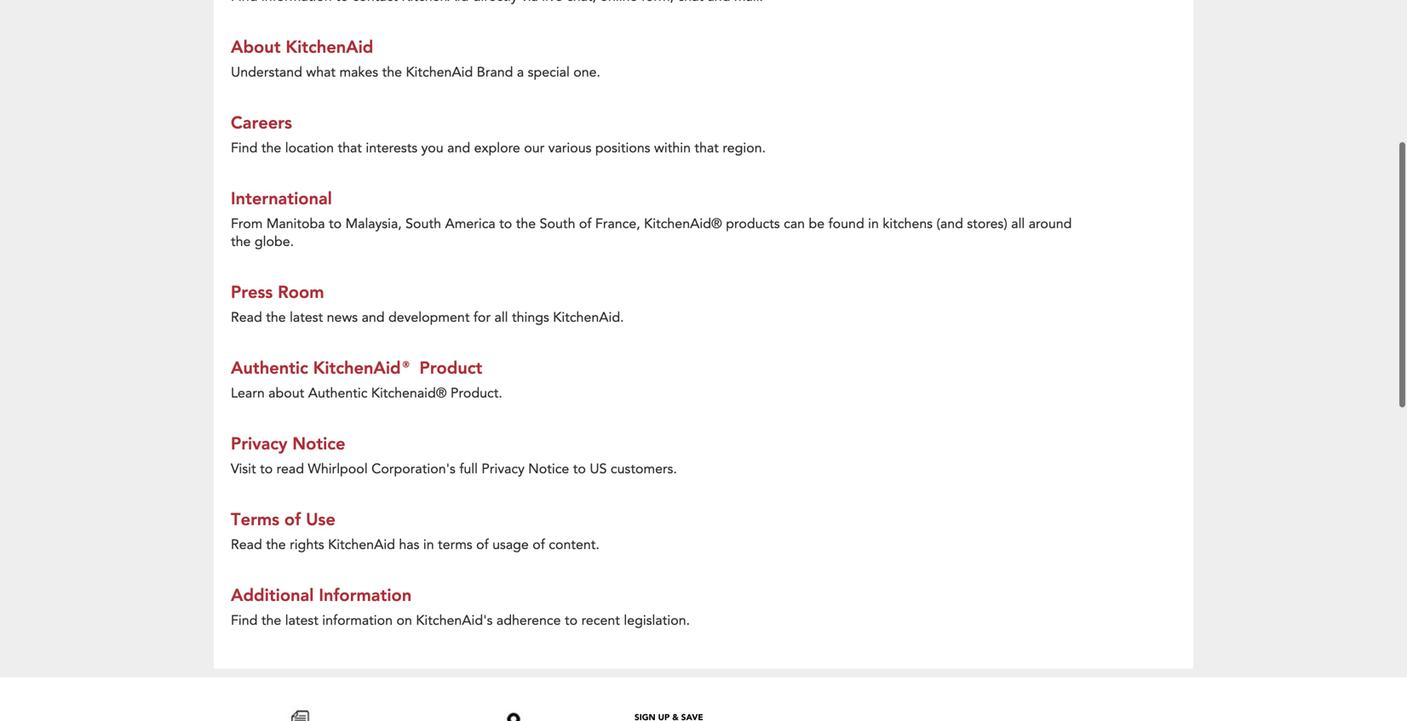 Task type: vqa. For each thing, say whether or not it's contained in the screenshot.
'Product Registration' image on the bottom left of the page
yes



Task type: describe. For each thing, give the bounding box(es) containing it.
understand
[[231, 63, 302, 82]]

the inside 'careers find the location that interests you and explore our various positions within that region.'
[[261, 139, 281, 158]]

press room read the latest news and development for all things kitchenaid.
[[231, 281, 624, 327]]

region.
[[723, 139, 766, 158]]

one.
[[574, 63, 601, 82]]

international
[[231, 187, 332, 209]]

terms of use read the rights kitchenaid has in terms of usage of content.
[[231, 508, 600, 555]]

kitchenaid for understand
[[406, 63, 473, 82]]

from
[[231, 215, 263, 233]]

privacy notice visit to read whirlpool corporation's full privacy notice to us customers.
[[231, 432, 677, 479]]

can
[[784, 215, 805, 233]]

find inside 'careers find the location that interests you and explore our various positions within that region.'
[[231, 139, 258, 158]]

authentic kitchenaid® product link
[[231, 356, 482, 379]]

our
[[524, 139, 545, 158]]

to inside "additional information find the latest information on kitchenaid's adherence to recent legislation."
[[565, 612, 578, 630]]

the left globe.
[[231, 233, 251, 251]]

globe.
[[255, 233, 294, 251]]

product.
[[451, 384, 503, 403]]

careers
[[231, 111, 292, 133]]

find a retailer image
[[497, 705, 531, 722]]

you
[[421, 139, 444, 158]]

all inside international from manitoba to malaysia, south america to the south of france, kitchenaid® products can be found in kitchens (and stores) all around the globe.
[[1012, 215, 1025, 233]]

location
[[285, 139, 334, 158]]

has
[[399, 536, 420, 555]]

additional information link
[[231, 584, 412, 606]]

a
[[517, 63, 524, 82]]

positions
[[595, 139, 651, 158]]

various
[[548, 139, 592, 158]]

malaysia,
[[346, 215, 402, 233]]

around
[[1029, 215, 1072, 233]]

(and
[[937, 215, 964, 233]]

product registration image
[[285, 705, 319, 722]]

of left use
[[285, 508, 301, 530]]

international link
[[231, 187, 332, 209]]

kitchenaid® inside international from manitoba to malaysia, south america to the south of france, kitchenaid® products can be found in kitchens (and stores) all around the globe.
[[644, 215, 722, 233]]

to left us
[[573, 460, 586, 479]]

special
[[528, 63, 570, 82]]

things
[[512, 308, 549, 327]]

1 south from the left
[[406, 215, 441, 233]]

1 vertical spatial notice
[[528, 460, 569, 479]]

read inside 'terms of use read the rights kitchenaid has in terms of usage of content.'
[[231, 536, 262, 555]]

0 vertical spatial privacy
[[231, 432, 287, 454]]

rights
[[290, 536, 324, 555]]

recent
[[582, 612, 620, 630]]

and inside 'press room read the latest news and development for all things kitchenaid.'
[[362, 308, 385, 327]]

be
[[809, 215, 825, 233]]

careers find the location that interests you and explore our various positions within that region.
[[231, 111, 766, 158]]

of inside international from manitoba to malaysia, south america to the south of france, kitchenaid® products can be found in kitchens (and stores) all around the globe.
[[579, 215, 592, 233]]

america
[[445, 215, 496, 233]]

explore
[[474, 139, 520, 158]]

international from manitoba to malaysia, south america to the south of france, kitchenaid® products can be found in kitchens (and stores) all around the globe.
[[231, 187, 1072, 251]]

terms
[[438, 536, 473, 555]]

and inside 'careers find the location that interests you and explore our various positions within that region.'
[[447, 139, 470, 158]]

1 vertical spatial authentic
[[308, 384, 368, 403]]

kitchenaid's
[[416, 612, 493, 630]]

terms of use link
[[231, 508, 336, 530]]

about kitchenaid link
[[231, 35, 374, 57]]

of right usage
[[533, 536, 545, 555]]

0 vertical spatial authentic
[[231, 356, 308, 379]]

read
[[277, 460, 304, 479]]

in inside international from manitoba to malaysia, south america to the south of france, kitchenaid® products can be found in kitchens (and stores) all around the globe.
[[868, 215, 879, 233]]

news
[[327, 308, 358, 327]]



Task type: locate. For each thing, give the bounding box(es) containing it.
notice up whirlpool
[[292, 432, 345, 454]]

0 vertical spatial all
[[1012, 215, 1025, 233]]

in inside 'terms of use read the rights kitchenaid has in terms of usage of content.'
[[423, 536, 434, 555]]

the inside 'terms of use read the rights kitchenaid has in terms of usage of content.'
[[266, 536, 286, 555]]

visit
[[231, 460, 256, 479]]

0 horizontal spatial all
[[495, 308, 508, 327]]

information
[[322, 612, 393, 630]]

kitchenaid®
[[371, 384, 447, 403]]

kitchenaid® right france,
[[644, 215, 722, 233]]

additional information find the latest information on kitchenaid's adherence to recent legislation.
[[231, 584, 690, 630]]

read inside 'press room read the latest news and development for all things kitchenaid.'
[[231, 308, 262, 327]]

1 horizontal spatial south
[[540, 215, 576, 233]]

that
[[338, 139, 362, 158], [695, 139, 719, 158]]

find inside "additional information find the latest information on kitchenaid's adherence to recent legislation."
[[231, 612, 258, 630]]

0 vertical spatial find
[[231, 139, 258, 158]]

what
[[306, 63, 336, 82]]

1 vertical spatial and
[[362, 308, 385, 327]]

about
[[269, 384, 304, 403]]

careers link
[[231, 111, 292, 133]]

full
[[460, 460, 478, 479]]

us
[[590, 460, 607, 479]]

and right news
[[362, 308, 385, 327]]

latest for room
[[290, 308, 323, 327]]

all right for at the top left of the page
[[495, 308, 508, 327]]

press
[[231, 281, 273, 303]]

products
[[726, 215, 780, 233]]

the inside "additional information find the latest information on kitchenaid's adherence to recent legislation."
[[261, 612, 281, 630]]

0 vertical spatial kitchenaid
[[286, 35, 374, 57]]

france,
[[595, 215, 640, 233]]

the down additional
[[261, 612, 281, 630]]

authentic down authentic kitchenaid® product link
[[308, 384, 368, 403]]

south left america
[[406, 215, 441, 233]]

1 that from the left
[[338, 139, 362, 158]]

the inside about kitchenaid understand what makes the kitchenaid brand a special one.
[[382, 63, 402, 82]]

all inside 'press room read the latest news and development for all things kitchenaid.'
[[495, 308, 508, 327]]

1 vertical spatial latest
[[285, 612, 319, 630]]

about kitchenaid understand what makes the kitchenaid brand a special one.
[[231, 35, 601, 82]]

2 read from the top
[[231, 536, 262, 555]]

and
[[447, 139, 470, 158], [362, 308, 385, 327]]

latest for information
[[285, 612, 319, 630]]

information
[[319, 584, 412, 606]]

privacy up visit
[[231, 432, 287, 454]]

of
[[579, 215, 592, 233], [285, 508, 301, 530], [476, 536, 489, 555], [533, 536, 545, 555]]

that right 'within'
[[695, 139, 719, 158]]

kitchenaid left brand
[[406, 63, 473, 82]]

1 vertical spatial kitchenaid®
[[313, 356, 415, 379]]

2 vertical spatial kitchenaid
[[328, 536, 395, 555]]

1 horizontal spatial privacy
[[482, 460, 525, 479]]

of left france,
[[579, 215, 592, 233]]

to
[[329, 215, 342, 233], [499, 215, 512, 233], [260, 460, 273, 479], [573, 460, 586, 479], [565, 612, 578, 630]]

kitchenaid inside 'terms of use read the rights kitchenaid has in terms of usage of content.'
[[328, 536, 395, 555]]

read
[[231, 308, 262, 327], [231, 536, 262, 555]]

all
[[1012, 215, 1025, 233], [495, 308, 508, 327]]

notice
[[292, 432, 345, 454], [528, 460, 569, 479]]

privacy notice link
[[231, 432, 345, 454]]

kitchenaid for use
[[328, 536, 395, 555]]

manitoba
[[267, 215, 325, 233]]

1 vertical spatial find
[[231, 612, 258, 630]]

find
[[231, 139, 258, 158], [231, 612, 258, 630]]

use
[[306, 508, 336, 530]]

and right you
[[447, 139, 470, 158]]

read down terms
[[231, 536, 262, 555]]

of right the terms
[[476, 536, 489, 555]]

in right "found"
[[868, 215, 879, 233]]

kitchenaid® inside authentic kitchenaid® product learn about authentic kitchenaid® product.
[[313, 356, 415, 379]]

press room link
[[231, 281, 324, 303]]

stores)
[[967, 215, 1008, 233]]

latest inside 'press room read the latest news and development for all things kitchenaid.'
[[290, 308, 323, 327]]

authentic up about
[[231, 356, 308, 379]]

within
[[654, 139, 691, 158]]

all right stores)
[[1012, 215, 1025, 233]]

terms
[[231, 508, 279, 530]]

the right america
[[516, 215, 536, 233]]

to right america
[[499, 215, 512, 233]]

notice left us
[[528, 460, 569, 479]]

0 horizontal spatial notice
[[292, 432, 345, 454]]

additional
[[231, 584, 314, 606]]

2 south from the left
[[540, 215, 576, 233]]

kitchenaid®
[[644, 215, 722, 233], [313, 356, 415, 379]]

makes
[[340, 63, 378, 82]]

1 vertical spatial privacy
[[482, 460, 525, 479]]

usage
[[493, 536, 529, 555]]

0 vertical spatial latest
[[290, 308, 323, 327]]

kitchenaid® up the kitchenaid®
[[313, 356, 415, 379]]

latest
[[290, 308, 323, 327], [285, 612, 319, 630]]

whirlpool
[[308, 460, 368, 479]]

latest inside "additional information find the latest information on kitchenaid's adherence to recent legislation."
[[285, 612, 319, 630]]

kitchenaid
[[286, 35, 374, 57], [406, 63, 473, 82], [328, 536, 395, 555]]

development
[[389, 308, 470, 327]]

customers.
[[611, 460, 677, 479]]

0 horizontal spatial and
[[362, 308, 385, 327]]

0 vertical spatial in
[[868, 215, 879, 233]]

the inside 'press room read the latest news and development for all things kitchenaid.'
[[266, 308, 286, 327]]

room
[[278, 281, 324, 303]]

kitchenaid.
[[553, 308, 624, 327]]

0 horizontal spatial privacy
[[231, 432, 287, 454]]

1 vertical spatial read
[[231, 536, 262, 555]]

legislation.
[[624, 612, 690, 630]]

brand
[[477, 63, 513, 82]]

on
[[397, 612, 412, 630]]

2 that from the left
[[695, 139, 719, 158]]

the down careers on the left of the page
[[261, 139, 281, 158]]

to left malaysia,
[[329, 215, 342, 233]]

the
[[382, 63, 402, 82], [261, 139, 281, 158], [516, 215, 536, 233], [231, 233, 251, 251], [266, 308, 286, 327], [266, 536, 286, 555], [261, 612, 281, 630]]

0 vertical spatial and
[[447, 139, 470, 158]]

kitchenaid left has
[[328, 536, 395, 555]]

latest down the room on the top left of page
[[290, 308, 323, 327]]

1 horizontal spatial kitchenaid®
[[644, 215, 722, 233]]

kitchenaid up what
[[286, 35, 374, 57]]

in
[[868, 215, 879, 233], [423, 536, 434, 555]]

adherence
[[497, 612, 561, 630]]

1 vertical spatial in
[[423, 536, 434, 555]]

0 vertical spatial notice
[[292, 432, 345, 454]]

1 find from the top
[[231, 139, 258, 158]]

product
[[420, 356, 482, 379]]

south
[[406, 215, 441, 233], [540, 215, 576, 233]]

for
[[474, 308, 491, 327]]

the right makes
[[382, 63, 402, 82]]

1 vertical spatial kitchenaid
[[406, 63, 473, 82]]

2 find from the top
[[231, 612, 258, 630]]

1 horizontal spatial all
[[1012, 215, 1025, 233]]

1 vertical spatial all
[[495, 308, 508, 327]]

find down additional
[[231, 612, 258, 630]]

0 horizontal spatial that
[[338, 139, 362, 158]]

1 horizontal spatial in
[[868, 215, 879, 233]]

that right location
[[338, 139, 362, 158]]

authentic
[[231, 356, 308, 379], [308, 384, 368, 403]]

interests
[[366, 139, 418, 158]]

1 horizontal spatial notice
[[528, 460, 569, 479]]

found
[[829, 215, 865, 233]]

in right has
[[423, 536, 434, 555]]

south left france,
[[540, 215, 576, 233]]

1 horizontal spatial and
[[447, 139, 470, 158]]

0 horizontal spatial in
[[423, 536, 434, 555]]

find down careers 'link'
[[231, 139, 258, 158]]

privacy
[[231, 432, 287, 454], [482, 460, 525, 479]]

to right visit
[[260, 460, 273, 479]]

content.
[[549, 536, 600, 555]]

0 vertical spatial kitchenaid®
[[644, 215, 722, 233]]

about
[[231, 35, 281, 57]]

privacy right full
[[482, 460, 525, 479]]

0 horizontal spatial kitchenaid®
[[313, 356, 415, 379]]

0 vertical spatial read
[[231, 308, 262, 327]]

kitchens
[[883, 215, 933, 233]]

read down press
[[231, 308, 262, 327]]

latest down additional information link in the left bottom of the page
[[285, 612, 319, 630]]

0 horizontal spatial south
[[406, 215, 441, 233]]

1 horizontal spatial that
[[695, 139, 719, 158]]

corporation's
[[372, 460, 456, 479]]

the down terms of use link
[[266, 536, 286, 555]]

the down press room link
[[266, 308, 286, 327]]

learn
[[231, 384, 265, 403]]

to left recent
[[565, 612, 578, 630]]

authentic kitchenaid® product learn about authentic kitchenaid® product.
[[231, 356, 503, 403]]

1 read from the top
[[231, 308, 262, 327]]



